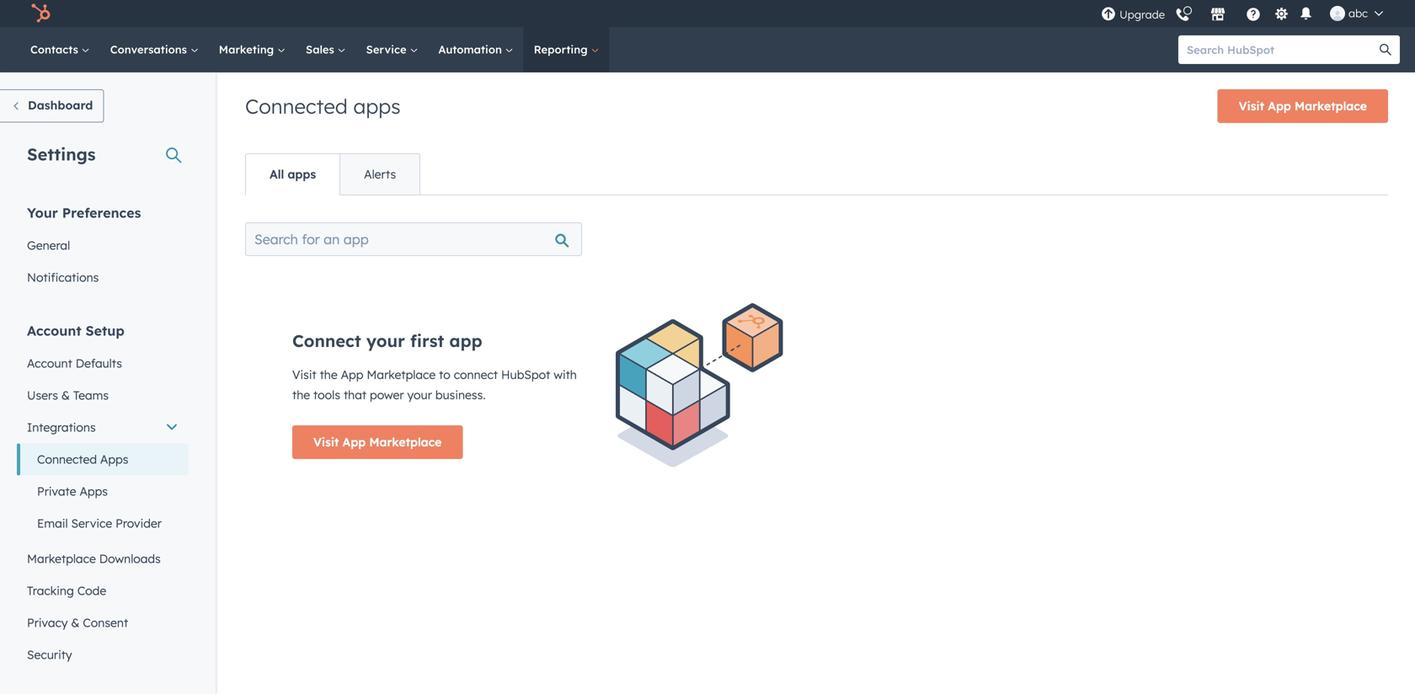 Task type: locate. For each thing, give the bounding box(es) containing it.
visit app marketplace inside connect your first app tab panel
[[313, 435, 442, 449]]

apps
[[100, 452, 128, 467], [80, 484, 108, 499]]

visit for the right visit app marketplace link
[[1239, 99, 1264, 113]]

0 horizontal spatial apps
[[288, 167, 316, 182]]

dashboard link
[[0, 89, 104, 123]]

1 vertical spatial account
[[27, 356, 72, 371]]

notifications link
[[17, 262, 189, 294]]

& right privacy
[[71, 615, 79, 630]]

tab list
[[245, 153, 420, 195]]

0 horizontal spatial connected
[[37, 452, 97, 467]]

visit app marketplace
[[1239, 99, 1367, 113], [313, 435, 442, 449]]

service
[[366, 43, 410, 56], [71, 516, 112, 531]]

0 vertical spatial apps
[[353, 93, 401, 119]]

general link
[[17, 230, 189, 262]]

preferences
[[62, 204, 141, 221]]

conversations link
[[100, 27, 209, 72]]

the up tools
[[320, 367, 338, 382]]

0 vertical spatial visit
[[1239, 99, 1264, 113]]

1 horizontal spatial apps
[[353, 93, 401, 119]]

account for account setup
[[27, 322, 81, 339]]

marketplace
[[1295, 99, 1367, 113], [367, 367, 436, 382], [369, 435, 442, 449], [27, 551, 96, 566]]

the left tools
[[292, 387, 310, 402]]

apps for private apps
[[80, 484, 108, 499]]

first
[[410, 330, 444, 351]]

connected apps
[[37, 452, 128, 467]]

visit down search hubspot search box
[[1239, 99, 1264, 113]]

app up that
[[341, 367, 363, 382]]

service inside account setup element
[[71, 516, 112, 531]]

connected down the sales
[[245, 93, 348, 119]]

notifications
[[27, 270, 99, 285]]

service down 'private apps' link
[[71, 516, 112, 531]]

calling icon button
[[1168, 1, 1197, 26]]

reporting
[[534, 43, 591, 56]]

with
[[554, 367, 577, 382]]

all apps link
[[246, 154, 340, 195]]

0 horizontal spatial visit app marketplace link
[[292, 425, 463, 459]]

visit app marketplace link
[[1218, 89, 1388, 123], [292, 425, 463, 459]]

gary orlando image
[[1330, 6, 1345, 21]]

0 horizontal spatial visit app marketplace
[[313, 435, 442, 449]]

marketplace up the tracking code
[[27, 551, 96, 566]]

1 vertical spatial apps
[[80, 484, 108, 499]]

privacy
[[27, 615, 68, 630]]

apps
[[353, 93, 401, 119], [288, 167, 316, 182]]

account up account defaults
[[27, 322, 81, 339]]

app down that
[[342, 435, 366, 449]]

all
[[270, 167, 284, 182]]

&
[[61, 388, 70, 403], [71, 615, 79, 630]]

0 vertical spatial the
[[320, 367, 338, 382]]

apps right the all at the top of the page
[[288, 167, 316, 182]]

privacy & consent
[[27, 615, 128, 630]]

all apps
[[270, 167, 316, 182]]

0 horizontal spatial your
[[366, 330, 405, 351]]

0 vertical spatial connected
[[245, 93, 348, 119]]

1 vertical spatial app
[[341, 367, 363, 382]]

downloads
[[99, 551, 161, 566]]

visit for visit app marketplace link within the connect your first app tab panel
[[313, 435, 339, 449]]

apps down service link
[[353, 93, 401, 119]]

1 vertical spatial visit app marketplace link
[[292, 425, 463, 459]]

0 vertical spatial account
[[27, 322, 81, 339]]

1 vertical spatial the
[[292, 387, 310, 402]]

tracking
[[27, 583, 74, 598]]

visit the app marketplace to connect hubspot with the tools that power your business.
[[292, 367, 577, 402]]

private
[[37, 484, 76, 499]]

1 vertical spatial &
[[71, 615, 79, 630]]

menu
[[1099, 0, 1395, 27]]

account
[[27, 322, 81, 339], [27, 356, 72, 371]]

security link
[[17, 639, 189, 671]]

connect your first app
[[292, 330, 482, 351]]

connected
[[245, 93, 348, 119], [37, 452, 97, 467]]

users & teams link
[[17, 379, 189, 411]]

1 account from the top
[[27, 322, 81, 339]]

Search HubSpot search field
[[1178, 35, 1385, 64]]

1 horizontal spatial &
[[71, 615, 79, 630]]

setup
[[86, 322, 124, 339]]

2 account from the top
[[27, 356, 72, 371]]

search button
[[1371, 35, 1400, 64]]

0 horizontal spatial service
[[71, 516, 112, 531]]

visit app marketplace link down search hubspot search box
[[1218, 89, 1388, 123]]

1 vertical spatial service
[[71, 516, 112, 531]]

security
[[27, 647, 72, 662]]

visit app marketplace down search hubspot search box
[[1239, 99, 1367, 113]]

calling icon image
[[1175, 8, 1190, 23]]

contacts
[[30, 43, 81, 56]]

marketplace inside account setup element
[[27, 551, 96, 566]]

general
[[27, 238, 70, 253]]

Search for an app search field
[[245, 222, 582, 256]]

1 vertical spatial visit app marketplace
[[313, 435, 442, 449]]

apps down integrations dropdown button
[[100, 452, 128, 467]]

alerts
[[364, 167, 396, 182]]

your
[[27, 204, 58, 221]]

visit down tools
[[313, 435, 339, 449]]

1 horizontal spatial visit app marketplace
[[1239, 99, 1367, 113]]

app down search hubspot search box
[[1268, 99, 1291, 113]]

1 vertical spatial apps
[[288, 167, 316, 182]]

0 vertical spatial apps
[[100, 452, 128, 467]]

connected up private apps
[[37, 452, 97, 467]]

your right power
[[407, 387, 432, 402]]

marketplace up power
[[367, 367, 436, 382]]

tracking code link
[[17, 575, 189, 607]]

marketplace downloads
[[27, 551, 161, 566]]

apps for connected apps
[[100, 452, 128, 467]]

1 horizontal spatial your
[[407, 387, 432, 402]]

0 vertical spatial &
[[61, 388, 70, 403]]

apps up email service provider
[[80, 484, 108, 499]]

account up users
[[27, 356, 72, 371]]

0 horizontal spatial &
[[61, 388, 70, 403]]

visit
[[1239, 99, 1264, 113], [292, 367, 316, 382], [313, 435, 339, 449]]

& right users
[[61, 388, 70, 403]]

1 vertical spatial visit
[[292, 367, 316, 382]]

2 vertical spatial app
[[342, 435, 366, 449]]

marketplaces image
[[1210, 8, 1226, 23]]

teams
[[73, 388, 109, 403]]

0 vertical spatial visit app marketplace
[[1239, 99, 1367, 113]]

settings
[[27, 144, 96, 165]]

visit app marketplace link down power
[[292, 425, 463, 459]]

app
[[1268, 99, 1291, 113], [341, 367, 363, 382], [342, 435, 366, 449]]

users & teams
[[27, 388, 109, 403]]

0 vertical spatial visit app marketplace link
[[1218, 89, 1388, 123]]

0 vertical spatial service
[[366, 43, 410, 56]]

1 vertical spatial your
[[407, 387, 432, 402]]

apps inside tab list
[[288, 167, 316, 182]]

service link
[[356, 27, 428, 72]]

visit up tools
[[292, 367, 316, 382]]

provider
[[115, 516, 162, 531]]

app for the right visit app marketplace link
[[1268, 99, 1291, 113]]

private apps link
[[17, 475, 189, 507]]

code
[[77, 583, 106, 598]]

2 vertical spatial visit
[[313, 435, 339, 449]]

visit app marketplace link inside connect your first app tab panel
[[292, 425, 463, 459]]

sales
[[306, 43, 337, 56]]

marketplace inside visit the app marketplace to connect hubspot with the tools that power your business.
[[367, 367, 436, 382]]

your left first
[[366, 330, 405, 351]]

1 horizontal spatial connected
[[245, 93, 348, 119]]

1 horizontal spatial service
[[366, 43, 410, 56]]

your
[[366, 330, 405, 351], [407, 387, 432, 402]]

service right sales link
[[366, 43, 410, 56]]

visit app marketplace down power
[[313, 435, 442, 449]]

users
[[27, 388, 58, 403]]

to
[[439, 367, 450, 382]]

0 vertical spatial app
[[1268, 99, 1291, 113]]

1 vertical spatial connected
[[37, 452, 97, 467]]

connected inside connected apps link
[[37, 452, 97, 467]]

the
[[320, 367, 338, 382], [292, 387, 310, 402]]

help image
[[1246, 8, 1261, 23]]



Task type: describe. For each thing, give the bounding box(es) containing it.
menu containing abc
[[1099, 0, 1395, 27]]

upgrade
[[1119, 8, 1165, 21]]

0 vertical spatial your
[[366, 330, 405, 351]]

that
[[344, 387, 366, 402]]

business.
[[435, 387, 486, 402]]

alerts link
[[340, 154, 420, 195]]

account defaults link
[[17, 347, 189, 379]]

app
[[449, 330, 482, 351]]

consent
[[83, 615, 128, 630]]

abc button
[[1320, 0, 1393, 27]]

automation link
[[428, 27, 524, 72]]

account setup element
[[17, 321, 189, 671]]

tools
[[313, 387, 340, 402]]

help button
[[1239, 4, 1268, 23]]

email service provider link
[[17, 507, 189, 539]]

1 horizontal spatial the
[[320, 367, 338, 382]]

account for account defaults
[[27, 356, 72, 371]]

settings image
[[1274, 7, 1289, 22]]

hubspot image
[[30, 3, 51, 24]]

account setup
[[27, 322, 124, 339]]

your preferences element
[[17, 203, 189, 294]]

visit inside visit the app marketplace to connect hubspot with the tools that power your business.
[[292, 367, 316, 382]]

visit app marketplace for the right visit app marketplace link
[[1239, 99, 1367, 113]]

marketplace down search hubspot search box
[[1295, 99, 1367, 113]]

defaults
[[76, 356, 122, 371]]

marketplaces button
[[1200, 0, 1236, 27]]

& for privacy
[[71, 615, 79, 630]]

email service provider
[[37, 516, 162, 531]]

contacts link
[[20, 27, 100, 72]]

integrations
[[27, 420, 96, 435]]

connect your first app tab panel
[[245, 195, 1388, 528]]

settings link
[[1271, 5, 1292, 22]]

marketing
[[219, 43, 277, 56]]

notifications image
[[1298, 7, 1314, 22]]

dashboard
[[28, 98, 93, 112]]

account defaults
[[27, 356, 122, 371]]

search image
[[1380, 44, 1391, 56]]

app for visit app marketplace link within the connect your first app tab panel
[[342, 435, 366, 449]]

connected apps
[[245, 93, 401, 119]]

sales link
[[296, 27, 356, 72]]

1 horizontal spatial visit app marketplace link
[[1218, 89, 1388, 123]]

power
[[370, 387, 404, 402]]

connected for connected apps
[[245, 93, 348, 119]]

private apps
[[37, 484, 108, 499]]

hubspot link
[[20, 3, 63, 24]]

marketing link
[[209, 27, 296, 72]]

apps for all apps
[[288, 167, 316, 182]]

0 horizontal spatial the
[[292, 387, 310, 402]]

connected for connected apps
[[37, 452, 97, 467]]

tracking code
[[27, 583, 106, 598]]

visit app marketplace for visit app marketplace link within the connect your first app tab panel
[[313, 435, 442, 449]]

connected apps link
[[17, 443, 189, 475]]

app inside visit the app marketplace to connect hubspot with the tools that power your business.
[[341, 367, 363, 382]]

notifications button
[[1295, 5, 1317, 22]]

your preferences
[[27, 204, 141, 221]]

your inside visit the app marketplace to connect hubspot with the tools that power your business.
[[407, 387, 432, 402]]

automation
[[438, 43, 505, 56]]

apps for connected apps
[[353, 93, 401, 119]]

& for users
[[61, 388, 70, 403]]

connect
[[292, 330, 361, 351]]

upgrade image
[[1101, 7, 1116, 22]]

email
[[37, 516, 68, 531]]

marketplace down power
[[369, 435, 442, 449]]

marketplace downloads link
[[17, 543, 189, 575]]

abc
[[1349, 6, 1368, 20]]

connect
[[454, 367, 498, 382]]

tab list containing all apps
[[245, 153, 420, 195]]

hubspot
[[501, 367, 550, 382]]

integrations button
[[17, 411, 189, 443]]

conversations
[[110, 43, 190, 56]]

reporting link
[[524, 27, 609, 72]]

privacy & consent link
[[17, 607, 189, 639]]



Task type: vqa. For each thing, say whether or not it's contained in the screenshot.
Connected Apps Link
yes



